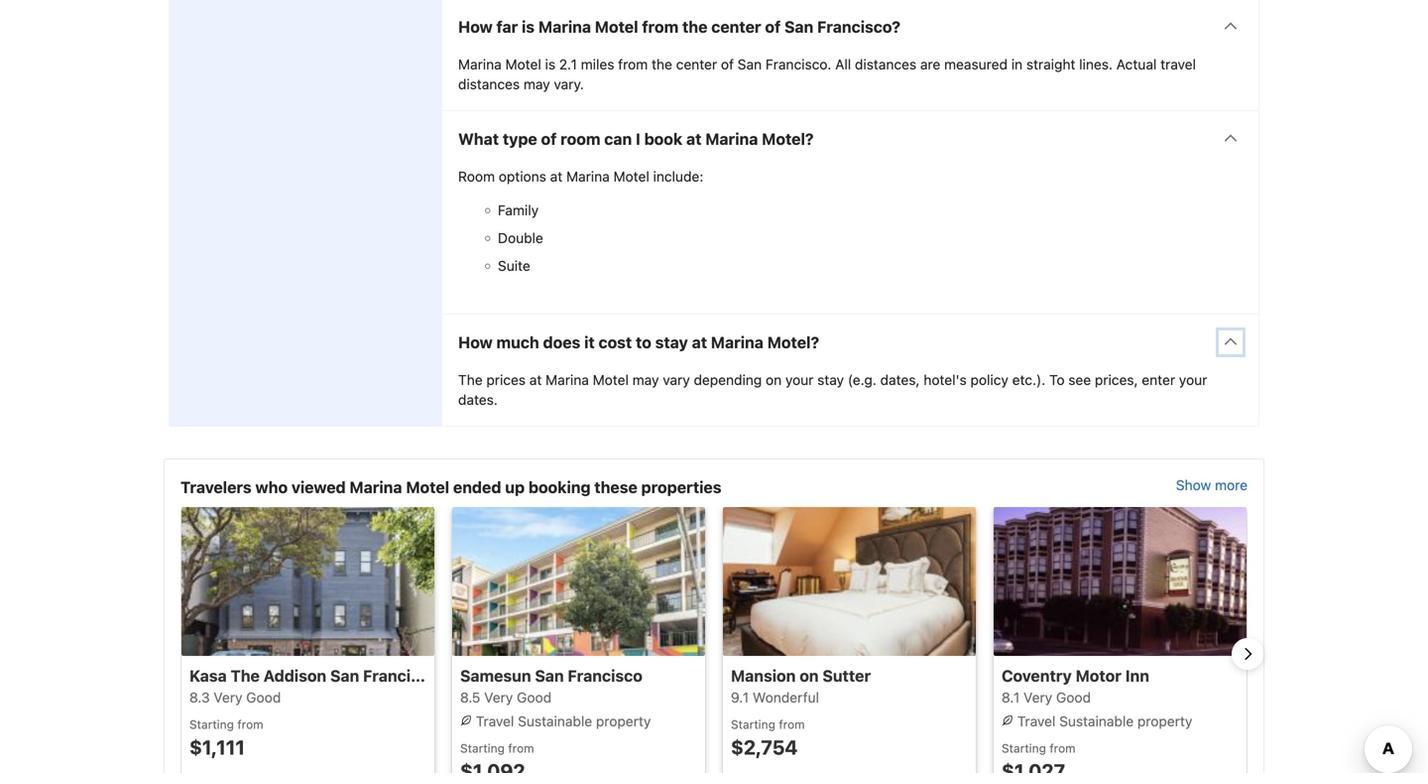 Task type: locate. For each thing, give the bounding box(es) containing it.
1 vertical spatial stay
[[818, 371, 845, 388]]

property for francisco
[[596, 713, 651, 729]]

starting up $1,111
[[190, 717, 234, 731]]

2 starting from from the left
[[1002, 741, 1076, 755]]

2 how from the top
[[458, 333, 493, 352]]

of inside marina motel is 2.1 miles from the center of san francisco. all distances are measured in straight lines. actual travel distances may vary.
[[721, 56, 734, 72]]

san
[[785, 17, 814, 36], [738, 56, 762, 72], [330, 666, 359, 685], [535, 666, 564, 685]]

1 vertical spatial on
[[800, 666, 819, 685]]

marina motel is 2.1 miles from the center of san francisco. all distances are measured in straight lines. actual travel distances may vary.
[[458, 56, 1197, 92]]

at
[[687, 129, 702, 148], [550, 168, 563, 184], [692, 333, 708, 352], [530, 371, 542, 388]]

8.1 very
[[1002, 689, 1053, 705]]

1 vertical spatial the
[[231, 666, 260, 685]]

what type of room can i book at marina motel? button
[[443, 111, 1259, 166]]

of down how far is marina motel from the center of san francisco? on the top of the page
[[721, 56, 734, 72]]

good for coventry
[[1057, 689, 1092, 705]]

0 horizontal spatial good
[[246, 689, 281, 705]]

distances up what
[[458, 76, 520, 92]]

inn
[[1126, 666, 1150, 685]]

1 property from the left
[[596, 713, 651, 729]]

1 starting from from the left
[[460, 741, 534, 755]]

ended
[[453, 478, 502, 496]]

motel?
[[762, 129, 814, 148], [768, 333, 820, 352]]

0 vertical spatial motel?
[[762, 129, 814, 148]]

show more
[[1177, 477, 1248, 493]]

show more link
[[1177, 475, 1248, 499]]

distances right all
[[855, 56, 917, 72]]

travel
[[1161, 56, 1197, 72]]

francisco
[[363, 666, 438, 685], [568, 666, 643, 685]]

1 good from the left
[[246, 689, 281, 705]]

vary
[[663, 371, 690, 388]]

how inside how far is marina motel from the center of san francisco? 'dropdown button'
[[458, 17, 493, 36]]

starting from down 8.1 very
[[1002, 741, 1076, 755]]

0 vertical spatial on
[[766, 371, 782, 388]]

3 good from the left
[[1057, 689, 1092, 705]]

$2,754
[[731, 735, 798, 758]]

is right "far"
[[522, 17, 535, 36]]

how left "far"
[[458, 17, 493, 36]]

0 horizontal spatial the
[[652, 56, 673, 72]]

up
[[505, 478, 525, 496]]

1 vertical spatial is
[[545, 56, 556, 72]]

starting from for samesun
[[460, 741, 534, 755]]

the
[[458, 371, 483, 388], [231, 666, 260, 685]]

how much does it cost to stay at marina motel?
[[458, 333, 820, 352]]

center inside marina motel is 2.1 miles from the center of san francisco. all distances are measured in straight lines. actual travel distances may vary.
[[676, 56, 718, 72]]

marina down does
[[546, 371, 589, 388]]

all
[[836, 56, 852, 72]]

how for how far is marina motel from the center of san francisco?
[[458, 17, 493, 36]]

is for marina
[[522, 17, 535, 36]]

motel
[[595, 17, 639, 36], [506, 56, 542, 72], [614, 168, 650, 184], [593, 371, 629, 388], [406, 478, 450, 496]]

how for how much does it cost to stay at marina motel?
[[458, 333, 493, 352]]

what type of room can i book at marina motel?
[[458, 129, 814, 148]]

property
[[596, 713, 651, 729], [1138, 713, 1193, 729]]

0 horizontal spatial property
[[596, 713, 651, 729]]

motel? inside dropdown button
[[762, 129, 814, 148]]

i
[[636, 129, 641, 148]]

sustainable
[[518, 713, 593, 729], [1060, 713, 1134, 729]]

1 vertical spatial the
[[652, 56, 673, 72]]

is
[[522, 17, 535, 36], [545, 56, 556, 72]]

motel down "far"
[[506, 56, 542, 72]]

these
[[595, 478, 638, 496]]

on right depending
[[766, 371, 782, 388]]

of inside the what type of room can i book at marina motel? dropdown button
[[541, 129, 557, 148]]

property for inn
[[1138, 713, 1193, 729]]

marina inside the prices at marina motel may vary depending on your stay (e.g. dates, hotel's policy etc.). to see prices, enter your dates.
[[546, 371, 589, 388]]

the inside 'dropdown button'
[[683, 17, 708, 36]]

of
[[765, 17, 781, 36], [721, 56, 734, 72], [541, 129, 557, 148]]

how inside how much does it cost to stay at marina motel? dropdown button
[[458, 333, 493, 352]]

options
[[499, 168, 547, 184]]

good for samesun
[[517, 689, 552, 705]]

2 sustainable from the left
[[1060, 713, 1134, 729]]

1 horizontal spatial of
[[721, 56, 734, 72]]

is inside 'dropdown button'
[[522, 17, 535, 36]]

starting from down 8.5 very
[[460, 741, 534, 755]]

1 horizontal spatial your
[[1180, 371, 1208, 388]]

the for motel
[[683, 17, 708, 36]]

the inside the prices at marina motel may vary depending on your stay (e.g. dates, hotel's policy etc.). to see prices, enter your dates.
[[458, 371, 483, 388]]

center inside 'dropdown button'
[[712, 17, 762, 36]]

stay right "to" in the left top of the page
[[656, 333, 688, 352]]

from inside starting from $1,111
[[237, 717, 264, 731]]

motel down cost
[[593, 371, 629, 388]]

travel for samesun san francisco
[[476, 713, 514, 729]]

can
[[605, 129, 632, 148]]

0 vertical spatial of
[[765, 17, 781, 36]]

1 horizontal spatial good
[[517, 689, 552, 705]]

motel? up the prices at marina motel may vary depending on your stay (e.g. dates, hotel's policy etc.). to see prices, enter your dates.
[[768, 333, 820, 352]]

good inside coventry motor inn 8.1 very good
[[1057, 689, 1092, 705]]

region
[[165, 507, 1264, 773]]

of for francisco?
[[765, 17, 781, 36]]

1 horizontal spatial sustainable
[[1060, 713, 1134, 729]]

the up the dates.
[[458, 371, 483, 388]]

is left 2.1
[[545, 56, 556, 72]]

1 horizontal spatial travel
[[1018, 713, 1056, 729]]

0 vertical spatial is
[[522, 17, 535, 36]]

is inside marina motel is 2.1 miles from the center of san francisco. all distances are measured in straight lines. actual travel distances may vary.
[[545, 56, 556, 72]]

8.5 very
[[460, 689, 513, 705]]

0 horizontal spatial on
[[766, 371, 782, 388]]

travel sustainable property
[[472, 713, 651, 729], [1014, 713, 1193, 729]]

francisco.
[[766, 56, 832, 72]]

1 horizontal spatial the
[[683, 17, 708, 36]]

starting up $2,754
[[731, 717, 776, 731]]

at inside dropdown button
[[692, 333, 708, 352]]

1 horizontal spatial distances
[[855, 56, 917, 72]]

0 vertical spatial may
[[524, 76, 550, 92]]

travel for coventry motor inn
[[1018, 713, 1056, 729]]

the for miles
[[652, 56, 673, 72]]

coventry
[[1002, 666, 1073, 685]]

0 horizontal spatial is
[[522, 17, 535, 36]]

motel for from
[[595, 17, 639, 36]]

motel down what type of room can i book at marina motel?
[[614, 168, 650, 184]]

0 horizontal spatial distances
[[458, 76, 520, 92]]

good
[[246, 689, 281, 705], [517, 689, 552, 705], [1057, 689, 1092, 705]]

your
[[786, 371, 814, 388], [1180, 371, 1208, 388]]

motel left ended
[[406, 478, 450, 496]]

the inside marina motel is 2.1 miles from the center of san francisco. all distances are measured in straight lines. actual travel distances may vary.
[[652, 56, 673, 72]]

center for francisco?
[[712, 17, 762, 36]]

at up depending
[[692, 333, 708, 352]]

stay inside the prices at marina motel may vary depending on your stay (e.g. dates, hotel's policy etc.). to see prices, enter your dates.
[[818, 371, 845, 388]]

the up 8.3 very
[[231, 666, 260, 685]]

0 horizontal spatial sustainable
[[518, 713, 593, 729]]

travel
[[476, 713, 514, 729], [1018, 713, 1056, 729]]

0 vertical spatial distances
[[855, 56, 917, 72]]

show
[[1177, 477, 1212, 493]]

good inside samesun san francisco 8.5 very good
[[517, 689, 552, 705]]

travel sustainable property down samesun san francisco 8.5 very good
[[472, 713, 651, 729]]

good down the addison
[[246, 689, 281, 705]]

marina up depending
[[711, 333, 764, 352]]

0 vertical spatial the
[[458, 371, 483, 388]]

0 horizontal spatial francisco
[[363, 666, 438, 685]]

san right samesun at the left bottom of the page
[[535, 666, 564, 685]]

1 horizontal spatial the
[[458, 371, 483, 388]]

1 vertical spatial how
[[458, 333, 493, 352]]

san inside marina motel is 2.1 miles from the center of san francisco. all distances are measured in straight lines. actual travel distances may vary.
[[738, 56, 762, 72]]

1 vertical spatial center
[[676, 56, 718, 72]]

at inside dropdown button
[[687, 129, 702, 148]]

property down inn
[[1138, 713, 1193, 729]]

motel? down francisco.
[[762, 129, 814, 148]]

1 vertical spatial distances
[[458, 76, 520, 92]]

0 vertical spatial center
[[712, 17, 762, 36]]

starting from $1,111
[[190, 717, 264, 758]]

actual
[[1117, 56, 1157, 72]]

2 vertical spatial of
[[541, 129, 557, 148]]

2.1
[[560, 56, 577, 72]]

starting
[[190, 717, 234, 731], [731, 717, 776, 731], [460, 741, 505, 755], [1002, 741, 1047, 755]]

motel? for what type of room can i book at marina motel?
[[762, 129, 814, 148]]

1 horizontal spatial stay
[[818, 371, 845, 388]]

stay inside dropdown button
[[656, 333, 688, 352]]

measured
[[945, 56, 1008, 72]]

francisco?
[[818, 17, 901, 36]]

your right enter
[[1180, 371, 1208, 388]]

0 horizontal spatial the
[[231, 666, 260, 685]]

1 vertical spatial motel?
[[768, 333, 820, 352]]

stay
[[656, 333, 688, 352], [818, 371, 845, 388]]

san left francisco.
[[738, 56, 762, 72]]

2 horizontal spatial of
[[765, 17, 781, 36]]

1 how from the top
[[458, 17, 493, 36]]

1 travel sustainable property from the left
[[472, 713, 651, 729]]

1 horizontal spatial travel sustainable property
[[1014, 713, 1193, 729]]

good down samesun at the left bottom of the page
[[517, 689, 552, 705]]

1 vertical spatial may
[[633, 371, 659, 388]]

samesun
[[460, 666, 531, 685]]

marina
[[539, 17, 591, 36], [458, 56, 502, 72], [706, 129, 759, 148], [567, 168, 610, 184], [711, 333, 764, 352], [546, 371, 589, 388], [350, 478, 402, 496]]

motel? inside dropdown button
[[768, 333, 820, 352]]

0 horizontal spatial may
[[524, 76, 550, 92]]

2 good from the left
[[517, 689, 552, 705]]

1 horizontal spatial francisco
[[568, 666, 643, 685]]

1 horizontal spatial starting from
[[1002, 741, 1076, 755]]

type
[[503, 129, 538, 148]]

0 horizontal spatial stay
[[656, 333, 688, 352]]

san inside kasa the addison san francisco 8.3 very good
[[330, 666, 359, 685]]

motel inside marina motel is 2.1 miles from the center of san francisco. all distances are measured in straight lines. actual travel distances may vary.
[[506, 56, 542, 72]]

from
[[642, 17, 679, 36], [618, 56, 648, 72], [237, 717, 264, 731], [779, 717, 805, 731], [508, 741, 534, 755], [1050, 741, 1076, 755]]

your left (e.g. at the right of page
[[786, 371, 814, 388]]

1 vertical spatial of
[[721, 56, 734, 72]]

0 vertical spatial the
[[683, 17, 708, 36]]

0 horizontal spatial travel sustainable property
[[472, 713, 651, 729]]

may
[[524, 76, 550, 92], [633, 371, 659, 388]]

starting from
[[460, 741, 534, 755], [1002, 741, 1076, 755]]

san right the addison
[[330, 666, 359, 685]]

it
[[585, 333, 595, 352]]

0 horizontal spatial of
[[541, 129, 557, 148]]

0 horizontal spatial starting from
[[460, 741, 534, 755]]

hotel's
[[924, 371, 967, 388]]

san up francisco.
[[785, 17, 814, 36]]

2 property from the left
[[1138, 713, 1193, 729]]

good down motor
[[1057, 689, 1092, 705]]

0 vertical spatial how
[[458, 17, 493, 36]]

sustainable down coventry motor inn 8.1 very good
[[1060, 713, 1134, 729]]

1 sustainable from the left
[[518, 713, 593, 729]]

sustainable down samesun san francisco 8.5 very good
[[518, 713, 593, 729]]

motel for ended
[[406, 478, 450, 496]]

far
[[497, 17, 518, 36]]

9.1 wonderful
[[731, 689, 820, 705]]

family
[[498, 202, 539, 218]]

dates.
[[458, 391, 498, 408]]

motel inside the prices at marina motel may vary depending on your stay (e.g. dates, hotel's policy etc.). to see prices, enter your dates.
[[593, 371, 629, 388]]

on
[[766, 371, 782, 388], [800, 666, 819, 685]]

motor
[[1076, 666, 1122, 685]]

of inside how far is marina motel from the center of san francisco? 'dropdown button'
[[765, 17, 781, 36]]

2 travel from the left
[[1018, 713, 1056, 729]]

how
[[458, 17, 493, 36], [458, 333, 493, 352]]

motel for may
[[593, 371, 629, 388]]

2 horizontal spatial good
[[1057, 689, 1092, 705]]

at right prices
[[530, 371, 542, 388]]

at right book
[[687, 129, 702, 148]]

prices,
[[1095, 371, 1139, 388]]

marina inside 'dropdown button'
[[539, 17, 591, 36]]

miles
[[581, 56, 615, 72]]

1 travel from the left
[[476, 713, 514, 729]]

who
[[255, 478, 288, 496]]

how left much
[[458, 333, 493, 352]]

on left sutter
[[800, 666, 819, 685]]

travel down 8.1 very
[[1018, 713, 1056, 729]]

of right type
[[541, 129, 557, 148]]

motel inside 'dropdown button'
[[595, 17, 639, 36]]

may left vary.
[[524, 76, 550, 92]]

2 francisco from the left
[[568, 666, 643, 685]]

room options at marina motel include:
[[458, 168, 704, 184]]

property down samesun san francisco 8.5 very good
[[596, 713, 651, 729]]

san inside samesun san francisco 8.5 very good
[[535, 666, 564, 685]]

center
[[712, 17, 762, 36], [676, 56, 718, 72]]

1 horizontal spatial is
[[545, 56, 556, 72]]

travel down 8.5 very
[[476, 713, 514, 729]]

0 vertical spatial stay
[[656, 333, 688, 352]]

how far is marina motel from the center of san francisco? button
[[443, 0, 1259, 54]]

1 horizontal spatial property
[[1138, 713, 1193, 729]]

starting inside starting from $2,754
[[731, 717, 776, 731]]

marina down "far"
[[458, 56, 502, 72]]

2 travel sustainable property from the left
[[1014, 713, 1193, 729]]

marina right book
[[706, 129, 759, 148]]

starting from $2,754
[[731, 717, 805, 758]]

does
[[543, 333, 581, 352]]

starting from for coventry
[[1002, 741, 1076, 755]]

travel sustainable property down coventry motor inn 8.1 very good
[[1014, 713, 1193, 729]]

0 horizontal spatial travel
[[476, 713, 514, 729]]

1 francisco from the left
[[363, 666, 438, 685]]

motel up miles
[[595, 17, 639, 36]]

stay left (e.g. at the right of page
[[818, 371, 845, 388]]

marina up 2.1
[[539, 17, 591, 36]]

1 horizontal spatial may
[[633, 371, 659, 388]]

the
[[683, 17, 708, 36], [652, 56, 673, 72]]

0 horizontal spatial your
[[786, 371, 814, 388]]

of up francisco.
[[765, 17, 781, 36]]

may left the vary
[[633, 371, 659, 388]]

1 horizontal spatial on
[[800, 666, 819, 685]]



Task type: vqa. For each thing, say whether or not it's contained in the screenshot.
Starting in Starting from $2,754
yes



Task type: describe. For each thing, give the bounding box(es) containing it.
cost
[[599, 333, 632, 352]]

enter
[[1143, 371, 1176, 388]]

sustainable for motor
[[1060, 713, 1134, 729]]

1 your from the left
[[786, 371, 814, 388]]

region containing $1,111
[[165, 507, 1264, 773]]

viewed
[[292, 478, 346, 496]]

marina inside dropdown button
[[711, 333, 764, 352]]

room
[[458, 168, 495, 184]]

how far is marina motel from the center of san francisco?
[[458, 17, 901, 36]]

kasa the addison san francisco 8.3 very good
[[190, 666, 438, 705]]

the prices at marina motel may vary depending on your stay (e.g. dates, hotel's policy etc.). to see prices, enter your dates.
[[458, 371, 1208, 408]]

(e.g.
[[848, 371, 877, 388]]

to
[[1050, 371, 1065, 388]]

from inside marina motel is 2.1 miles from the center of san francisco. all distances are measured in straight lines. actual travel distances may vary.
[[618, 56, 648, 72]]

what
[[458, 129, 499, 148]]

booking
[[529, 478, 591, 496]]

good inside kasa the addison san francisco 8.3 very good
[[246, 689, 281, 705]]

room
[[561, 129, 601, 148]]

marina right viewed
[[350, 478, 402, 496]]

marina inside dropdown button
[[706, 129, 759, 148]]

at right "options"
[[550, 168, 563, 184]]

prices
[[487, 371, 526, 388]]

are
[[921, 56, 941, 72]]

accordion control element
[[442, 0, 1260, 426]]

include:
[[654, 168, 704, 184]]

marina inside marina motel is 2.1 miles from the center of san francisco. all distances are measured in straight lines. actual travel distances may vary.
[[458, 56, 502, 72]]

travel sustainable property for motor
[[1014, 713, 1193, 729]]

travelers
[[181, 478, 252, 496]]

at inside the prices at marina motel may vary depending on your stay (e.g. dates, hotel's policy etc.). to see prices, enter your dates.
[[530, 371, 542, 388]]

double
[[498, 230, 544, 246]]

addison
[[264, 666, 327, 685]]

from inside how far is marina motel from the center of san francisco? 'dropdown button'
[[642, 17, 679, 36]]

suite
[[498, 257, 531, 274]]

from inside starting from $2,754
[[779, 717, 805, 731]]

marina down room
[[567, 168, 610, 184]]

starting inside starting from $1,111
[[190, 717, 234, 731]]

travelers who viewed marina motel ended up booking these properties
[[181, 478, 722, 496]]

mansion on sutter 9.1 wonderful
[[731, 666, 871, 705]]

starting down 8.1 very
[[1002, 741, 1047, 755]]

starting down 8.5 very
[[460, 741, 505, 755]]

straight
[[1027, 56, 1076, 72]]

properties
[[642, 478, 722, 496]]

lines.
[[1080, 56, 1113, 72]]

in
[[1012, 56, 1023, 72]]

depending
[[694, 371, 762, 388]]

see
[[1069, 371, 1092, 388]]

sutter
[[823, 666, 871, 685]]

samesun san francisco 8.5 very good
[[460, 666, 643, 705]]

more
[[1216, 477, 1248, 493]]

the inside kasa the addison san francisco 8.3 very good
[[231, 666, 260, 685]]

is for 2.1
[[545, 56, 556, 72]]

motel? for how much does it cost to stay at marina motel?
[[768, 333, 820, 352]]

to
[[636, 333, 652, 352]]

2 your from the left
[[1180, 371, 1208, 388]]

of for francisco.
[[721, 56, 734, 72]]

book
[[645, 129, 683, 148]]

much
[[497, 333, 540, 352]]

dates,
[[881, 371, 920, 388]]

may inside the prices at marina motel may vary depending on your stay (e.g. dates, hotel's policy etc.). to see prices, enter your dates.
[[633, 371, 659, 388]]

vary.
[[554, 76, 584, 92]]

may inside marina motel is 2.1 miles from the center of san francisco. all distances are measured in straight lines. actual travel distances may vary.
[[524, 76, 550, 92]]

kasa
[[190, 666, 227, 685]]

travel sustainable property for san
[[472, 713, 651, 729]]

center for francisco.
[[676, 56, 718, 72]]

on inside the prices at marina motel may vary depending on your stay (e.g. dates, hotel's policy etc.). to see prices, enter your dates.
[[766, 371, 782, 388]]

on inside mansion on sutter 9.1 wonderful
[[800, 666, 819, 685]]

francisco inside kasa the addison san francisco 8.3 very good
[[363, 666, 438, 685]]

motel for include:
[[614, 168, 650, 184]]

8.3 very
[[190, 689, 243, 705]]

policy
[[971, 371, 1009, 388]]

how much does it cost to stay at marina motel? button
[[443, 314, 1259, 370]]

francisco inside samesun san francisco 8.5 very good
[[568, 666, 643, 685]]

sustainable for san
[[518, 713, 593, 729]]

mansion
[[731, 666, 796, 685]]

etc.).
[[1013, 371, 1046, 388]]

san inside 'dropdown button'
[[785, 17, 814, 36]]

coventry motor inn 8.1 very good
[[1002, 666, 1150, 705]]

$1,111
[[190, 735, 245, 758]]



